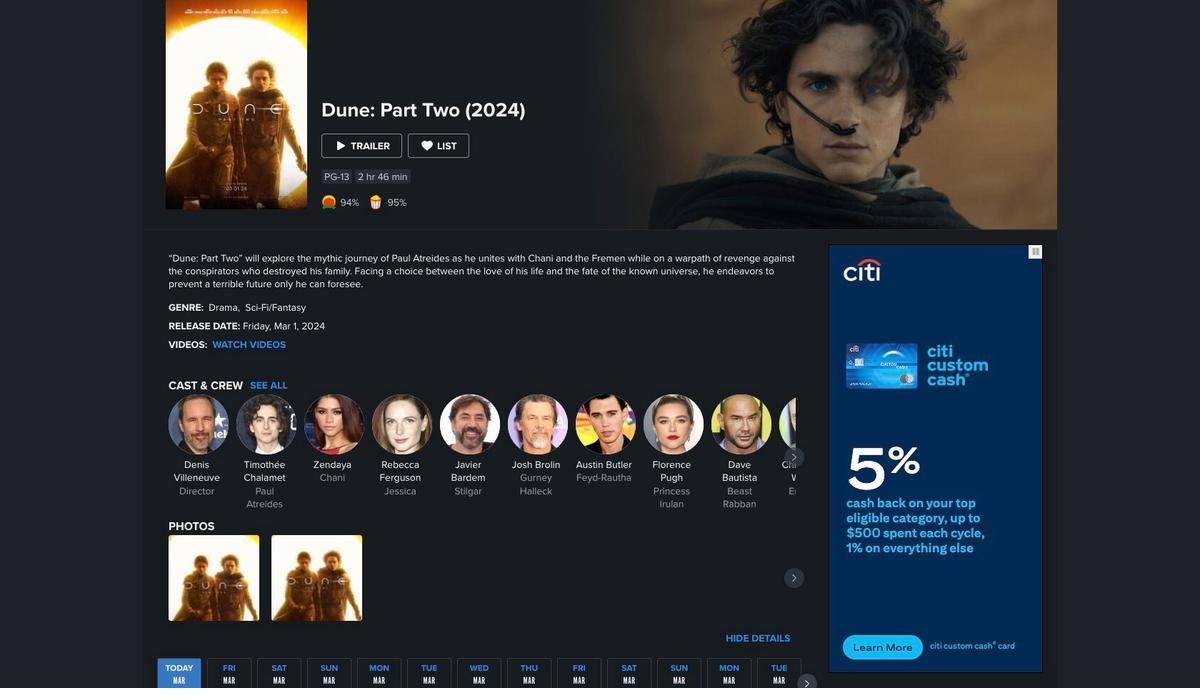 Task type: locate. For each thing, give the bounding box(es) containing it.
0 vertical spatial group
[[169, 395, 847, 520]]

1 of 15 group
[[157, 658, 201, 688]]

1 group from the top
[[169, 395, 847, 520]]

region
[[157, 658, 817, 688]]

group
[[169, 395, 847, 520], [169, 535, 804, 621]]

2 group from the top
[[169, 535, 804, 621]]

1 vertical spatial group
[[169, 535, 804, 621]]

1 of 2 group
[[169, 535, 259, 621]]



Task type: vqa. For each thing, say whether or not it's contained in the screenshot.
Search Field
no



Task type: describe. For each thing, give the bounding box(es) containing it.
flat image
[[321, 195, 336, 209]]

2 of 2 group
[[271, 535, 362, 621]]

movie summary element
[[143, 0, 1057, 673]]

flat image
[[369, 195, 383, 209]]

dune: part two (2024) movie poster image
[[166, 0, 307, 209]]

advertisement element
[[829, 244, 1043, 673]]



